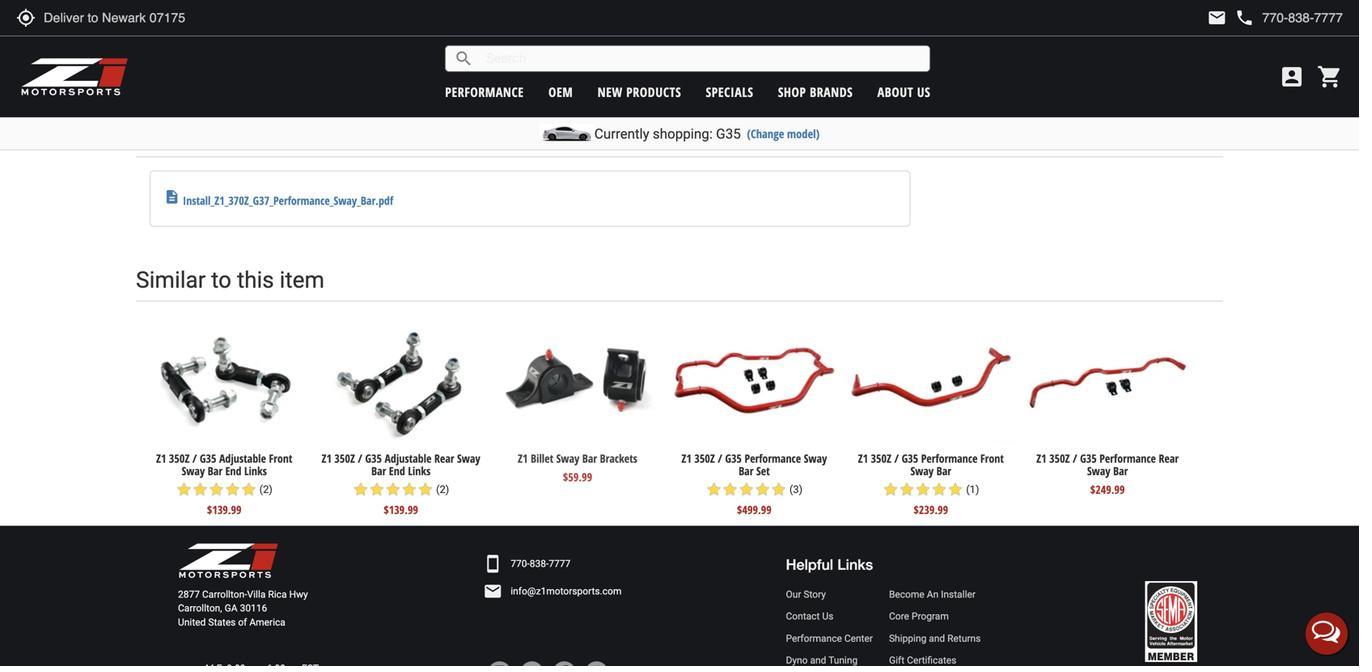 Task type: locate. For each thing, give the bounding box(es) containing it.
model)
[[787, 126, 820, 142]]

z1 inside z1 motorsports 350z / g35 adjustable rear toe arms star star star star star (23) $229.99
[[519, 14, 529, 29]]

race
[[741, 14, 762, 29]]

bar inside z1 350z / g35 adjustable front sway bar end links star star star star star (2) $139.99
[[208, 464, 223, 479]]

0 horizontal spatial us
[[822, 611, 834, 623]]

z1 inside z1 350z / g35 stainless steel brake lines
[[1031, 14, 1041, 29]]

end inside the z1 350z / g35 adjustable rear sway bar end links star star star star star (2) $139.99
[[389, 464, 405, 479]]

sway inside z1 350z / g35 performance sway bar set star star star star star (3) $499.99
[[804, 451, 827, 467]]

performance link
[[445, 83, 524, 101]]

350z inside z1 350z / g35 performance rear sway bar $249.99
[[1050, 451, 1070, 467]]

states
[[208, 617, 236, 629]]

cusco
[[862, 14, 887, 29]]

adjustable inside the z1 350z / g35 adjustable rear sway bar end links star star star star star (2) $139.99
[[385, 451, 432, 467]]

adjustable inside z1 350z / g35 adjustable front sway bar end links star star star star star (2) $139.99
[[219, 451, 266, 467]]

350z inside z1 350z / g35 stainless steel brake lines
[[1044, 14, 1064, 29]]

z1 350z / g35 stainless steel brake lines
[[1031, 14, 1185, 42]]

350z inside z1 350z / g35 performance front sway bar star star star star star (1) $239.99
[[871, 451, 892, 467]]

z1 inside z1 350z / g35 performance front sway bar star star star star star (1) $239.99
[[858, 451, 868, 467]]

front
[[446, 14, 469, 29], [889, 14, 913, 29], [269, 451, 292, 467], [981, 451, 1004, 467]]

rear inside the z1 350z / g35 adjustable rear sway bar end links star star star star star (2) $139.99
[[434, 451, 454, 467]]

rica
[[268, 589, 287, 601]]

performance
[[445, 83, 524, 101]]

z1 inside z1 billet sway bar brackets $59.99
[[518, 451, 528, 467]]

/ inside z1 350z / g35 adjustable rear sway bar end links
[[181, 14, 186, 29]]

shop
[[778, 83, 806, 101]]

arms
[[612, 26, 634, 42]]

350z inside z1 350z / g35 performance sway bar set star star star star star (3) $499.99
[[695, 451, 715, 467]]

performance inside z1 350z / g35 performance front sway bar star star star star star (1) $239.99
[[921, 451, 978, 467]]

bar inside z1 350z / g35 performance rear sway bar $249.99
[[1113, 464, 1128, 479]]

/ inside z1 350z / g35 performance sway bar set star star star star star (3) $499.99
[[718, 451, 723, 467]]

performance center
[[786, 633, 873, 645]]

front inside z1 350z / g35 performance front sway bar star star star star star (1) $239.99
[[981, 451, 1004, 467]]

z1 inside z1 350z / g35 adjustable rear sway bar end links
[[145, 14, 155, 29]]

front for z1 350z / g35 performance front sway bar star star star star star (1) $239.99
[[981, 451, 1004, 467]]

1 horizontal spatial $139.99
[[384, 503, 418, 518]]

links for z1 350z / g35 adjustable rear sway bar end links star star star star star (2) $139.99
[[408, 464, 431, 479]]

bar for z1 350z / g35 adjustable front sway bar end links star star star star star (2) $139.99
[[208, 464, 223, 479]]

us down $180
[[917, 83, 931, 101]]

g35 for z1 350z / g35 performance sway bar set star star star star star (3) $499.99
[[725, 451, 742, 467]]

1 horizontal spatial and
[[929, 633, 945, 645]]

g35 inside z1 350z / g35 performance sway bar set star star star star star (3) $499.99
[[725, 451, 742, 467]]

bar inside z1 350z / g35 adjustable rear sway bar end links
[[195, 26, 210, 42]]

$139.99 inside the z1 350z / g35 adjustable rear sway bar end links star star star star star (2) $139.99
[[384, 503, 418, 518]]

350z for z1 350z / g35 adjustable front sway bar end links (2)
[[346, 14, 366, 29]]

g35 inside z1 350z / g35 adjustable front sway bar end links star star star star star (2) $139.99
[[200, 451, 216, 467]]

end inside z1 350z / g35 adjustable front sway bar end links (2)
[[402, 26, 418, 42]]

0 vertical spatial and
[[929, 633, 945, 645]]

performance inside z1 350z / g35 performance sway bar set star star star star star (3) $499.99
[[745, 451, 801, 467]]

performance inside z1 350z / g35 performance rear sway bar $249.99
[[1100, 451, 1156, 467]]

and up gift certificates 'link'
[[929, 633, 945, 645]]

bar inside z1 350z / g35 adjustable front sway bar end links (2)
[[384, 26, 399, 42]]

$239.99
[[914, 503, 948, 518]]

sway for z1 350z / g35 adjustable front sway bar end links star star star star star (2) $139.99
[[182, 464, 205, 479]]

and for returns
[[929, 633, 945, 645]]

sway for z1 350z / g35 adjustable rear sway bar end links star star star star star (2) $139.99
[[457, 451, 480, 467]]

z1 350z / g35 race cold air intake kit - vq35hr - carb legal star star star star star (2) $549.99
[[678, 14, 831, 81]]

/ inside z1 350z / g35 performance front sway bar star star star star star (1) $239.99
[[895, 451, 899, 467]]

/ for z1 350z / g35 performance front sway bar star star star star star (1) $239.99
[[895, 451, 899, 467]]

-
[[997, 14, 1001, 29], [711, 26, 715, 42], [755, 26, 759, 42]]

about us
[[878, 83, 931, 101]]

g35 for z1 350z / g35 performance rear sway bar $249.99
[[1080, 451, 1097, 467]]

z1 inside z1 350z / g35 performance sway bar set star star star star star (3) $499.99
[[682, 451, 692, 467]]

helpful links
[[786, 556, 873, 574]]

center
[[845, 633, 873, 645]]

links for z1 350z / g35 adjustable front sway bar end links (2)
[[421, 26, 444, 42]]

description
[[164, 189, 180, 205]]

smartphone 770-838-7777
[[483, 555, 571, 574]]

0 vertical spatial us
[[917, 83, 931, 101]]

us for contact us
[[822, 611, 834, 623]]

z1 inside z1 350z / g35 race cold air intake kit - vq35hr - carb legal star star star star star (2) $549.99
[[678, 14, 688, 29]]

1 vertical spatial us
[[822, 611, 834, 623]]

lines
[[1097, 26, 1119, 42]]

Search search field
[[474, 46, 930, 71]]

performance center link
[[786, 632, 873, 646]]

links inside z1 350z / g35 adjustable rear sway bar end links
[[231, 26, 254, 42]]

adjustable inside z1 350z / g35 adjustable front sway bar end links (2)
[[396, 14, 443, 29]]

g35 inside z1 350z / g35 adjustable rear sway bar end links
[[189, 14, 205, 29]]

g35 for z1 350z / g35 adjustable rear sway bar end links star star star star star (2) $139.99
[[365, 451, 382, 467]]

links inside z1 350z / g35 adjustable front sway bar end links star star star star star (2) $139.99
[[244, 464, 267, 479]]

kit
[[696, 26, 708, 42]]

sway
[[280, 14, 304, 29], [358, 26, 382, 42], [457, 451, 480, 467], [556, 451, 580, 467], [804, 451, 827, 467], [182, 464, 205, 479], [911, 464, 934, 479], [1087, 464, 1111, 479]]

contact
[[786, 611, 820, 623]]

z1 inside z1 350z / g35 adjustable front sway bar end links (2)
[[333, 14, 343, 29]]

end inside z1 350z / g35 adjustable rear sway bar end links
[[212, 26, 229, 42]]

350z
[[158, 14, 178, 29], [346, 14, 366, 29], [589, 14, 610, 29], [690, 14, 711, 29], [1044, 14, 1064, 29], [169, 451, 190, 467], [335, 451, 355, 467], [695, 451, 715, 467], [871, 451, 892, 467], [1050, 451, 1070, 467]]

air
[[787, 14, 800, 29]]

1 $139.99 from the left
[[207, 503, 242, 518]]

/ inside z1 350z / g35 adjustable front sway bar end links star star star star star (2) $139.99
[[192, 451, 197, 467]]

search
[[454, 49, 474, 68]]

new products
[[598, 83, 681, 101]]

/ inside z1 350z / g35 stainless steel brake lines
[[1067, 14, 1072, 29]]

350z inside z1 350z / g35 adjustable front sway bar end links star star star star star (2) $139.99
[[169, 451, 190, 467]]

0 horizontal spatial -
[[711, 26, 715, 42]]

2 horizontal spatial -
[[997, 14, 1001, 29]]

g35 inside z1 350z / g35 performance rear sway bar $249.99
[[1080, 451, 1097, 467]]

performance up $249.99
[[1100, 451, 1156, 467]]

front for z1 350z / g35 adjustable front sway bar end links star star star star star (2) $139.99
[[269, 451, 292, 467]]

/ for z1 350z / g35 adjustable rear sway bar end links
[[181, 14, 186, 29]]

rear for z1 350z / g35 adjustable rear sway bar end links star star star star star (2) $139.99
[[434, 451, 454, 467]]

become an installer link
[[889, 588, 981, 602]]

$139.99 for z1 350z / g35 adjustable front sway bar end links star star star star star (2) $139.99
[[207, 503, 242, 518]]

stainless
[[1094, 14, 1132, 29]]

z1 for z1 350z / g35 race cold air intake kit - vq35hr - carb legal star star star star star (2) $549.99
[[678, 14, 688, 29]]

350z for z1 350z / g35 performance front sway bar star star star star star (1) $239.99
[[871, 451, 892, 467]]

mail phone
[[1208, 8, 1255, 28]]

350z inside z1 350z / g35 adjustable front sway bar end links (2)
[[346, 14, 366, 29]]

mail link
[[1208, 8, 1227, 28]]

us down our story link
[[822, 611, 834, 623]]

350z inside z1 350z / g35 adjustable rear sway bar end links
[[158, 14, 178, 29]]

rear inside z1 350z / g35 performance rear sway bar $249.99
[[1159, 451, 1179, 467]]

- right brace
[[997, 14, 1001, 29]]

/ inside z1 350z / g35 performance rear sway bar $249.99
[[1073, 451, 1078, 467]]

to
[[211, 267, 231, 294]]

770-
[[511, 559, 530, 570]]

brace
[[970, 14, 994, 29]]

oem link
[[549, 83, 573, 101]]

performance up (3) at the right bottom
[[745, 451, 801, 467]]

sway inside the z1 350z / g35 adjustable rear sway bar end links star star star star star (2) $139.99
[[457, 451, 480, 467]]

and right dyno
[[810, 655, 826, 667]]

$139.99 inside z1 350z / g35 adjustable front sway bar end links star star star star star (2) $139.99
[[207, 503, 242, 518]]

- right the kit
[[711, 26, 715, 42]]

/
[[181, 14, 186, 29], [369, 14, 374, 29], [613, 14, 617, 29], [714, 14, 718, 29], [1067, 14, 1072, 29], [192, 451, 197, 467], [358, 451, 362, 467], [718, 451, 723, 467], [895, 451, 899, 467], [1073, 451, 1078, 467]]

facebook link image
[[552, 662, 576, 667]]

350z for z1 350z / g35 performance rear sway bar $249.99
[[1050, 451, 1070, 467]]

and
[[929, 633, 945, 645], [810, 655, 826, 667]]

similar to this item
[[136, 267, 324, 294]]

performance for z1 350z / g35 performance rear sway bar $249.99
[[1100, 451, 1156, 467]]

z1 350z / g35 performance rear sway bar $249.99
[[1037, 451, 1179, 498]]

my_location
[[16, 8, 36, 28]]

item
[[280, 267, 324, 294]]

g35 inside z1 350z / g35 performance front sway bar star star star star star (1) $239.99
[[902, 451, 919, 467]]

adjustable
[[208, 14, 255, 29], [396, 14, 443, 29], [521, 26, 568, 42], [219, 451, 266, 467], [385, 451, 432, 467]]

z1 for z1 350z / g35 performance sway bar set star star star star star (3) $499.99
[[682, 451, 692, 467]]

performance up '(1)'
[[921, 451, 978, 467]]

sway for z1 350z / g35 performance rear sway bar $249.99
[[1087, 464, 1111, 479]]

g35 inside z1 350z / g35 race cold air intake kit - vq35hr - carb legal star star star star star (2) $549.99
[[721, 14, 738, 29]]

end for z1 350z / g35 adjustable rear sway bar end links
[[212, 26, 229, 42]]

1 vertical spatial and
[[810, 655, 826, 667]]

links for z1 350z / g35 adjustable front sway bar end links star star star star star (2) $139.99
[[244, 464, 267, 479]]

end for z1 350z / g35 adjustable front sway bar end links (2)
[[402, 26, 418, 42]]

sway for z1 350z / g35 performance front sway bar star star star star star (1) $239.99
[[911, 464, 934, 479]]

rear inside z1 350z / g35 adjustable rear sway bar end links
[[258, 14, 278, 29]]

front inside z1 350z / g35 adjustable front sway bar end links (2)
[[446, 14, 469, 29]]

carrollton-
[[202, 589, 247, 601]]

(2) inside z1 350z / g35 adjustable front sway bar end links star star star star star (2) $139.99
[[259, 484, 273, 496]]

bar inside z1 350z / g35 performance front sway bar star star star star star (1) $239.99
[[937, 464, 952, 479]]

z1 motorsports logo image
[[20, 57, 129, 97]]

us for about us
[[917, 83, 931, 101]]

/ inside z1 350z / g35 adjustable front sway bar end links (2)
[[369, 14, 374, 29]]

dyno and tuning link
[[786, 654, 873, 667]]

cusco front strut tower brace - type os star star star star $180
[[862, 14, 1001, 81]]

z1 motorsports 350z / g35 adjustable rear toe arms star star star star star (23) $229.99
[[519, 14, 637, 81]]

$229.99
[[560, 65, 595, 81]]

sway inside z1 350z / g35 adjustable front sway bar end links (2)
[[358, 26, 382, 42]]

z1 for z1 350z / g35 adjustable rear sway bar end links star star star star star (2) $139.99
[[322, 451, 332, 467]]

350z inside z1 motorsports 350z / g35 adjustable rear toe arms star star star star star (23) $229.99
[[589, 14, 610, 29]]

350z for z1 350z / g35 performance sway bar set star star star star star (3) $499.99
[[695, 451, 715, 467]]

sway inside z1 350z / g35 performance rear sway bar $249.99
[[1087, 464, 1111, 479]]

30116
[[240, 603, 267, 615]]

0 horizontal spatial $139.99
[[207, 503, 242, 518]]

$249.99
[[1091, 482, 1125, 498]]

z1 inside z1 350z / g35 adjustable front sway bar end links star star star star star (2) $139.99
[[156, 451, 166, 467]]

/ for z1 350z / g35 adjustable front sway bar end links star star star star star (2) $139.99
[[192, 451, 197, 467]]

rear for z1 350z / g35 adjustable rear sway bar end links
[[258, 14, 278, 29]]

350z inside z1 350z / g35 race cold air intake kit - vq35hr - carb legal star star star star star (2) $549.99
[[690, 14, 711, 29]]

1 horizontal spatial -
[[755, 26, 759, 42]]

z1 350z / g35 adjustable rear sway bar end links star star star star star (2) $139.99
[[322, 451, 480, 518]]

set
[[756, 464, 770, 479]]

0 horizontal spatial and
[[810, 655, 826, 667]]

sway inside z1 350z / g35 adjustable rear sway bar end links
[[280, 14, 304, 29]]

front inside z1 350z / g35 adjustable front sway bar end links star star star star star (2) $139.99
[[269, 451, 292, 467]]

/ inside the z1 350z / g35 adjustable rear sway bar end links star star star star star (2) $139.99
[[358, 451, 362, 467]]

z1 350z / g35 adjustable front sway bar end links (2)
[[333, 14, 469, 59]]

z1
[[145, 14, 155, 29], [333, 14, 343, 29], [519, 14, 529, 29], [678, 14, 688, 29], [1031, 14, 1041, 29], [156, 451, 166, 467], [322, 451, 332, 467], [518, 451, 528, 467], [682, 451, 692, 467], [858, 451, 868, 467], [1037, 451, 1047, 467]]

$549.99
[[737, 65, 772, 81]]

tuning
[[829, 655, 858, 667]]

z1 for z1 350z / g35 adjustable rear sway bar end links
[[145, 14, 155, 29]]

350z inside the z1 350z / g35 adjustable rear sway bar end links star star star star star (2) $139.99
[[335, 451, 355, 467]]

contact us
[[786, 611, 834, 623]]

end inside z1 350z / g35 adjustable front sway bar end links star star star star star (2) $139.99
[[225, 464, 242, 479]]

- left carb on the top of page
[[755, 26, 759, 42]]

and inside shipping and returns link
[[929, 633, 945, 645]]

- inside cusco front strut tower brace - type os star star star star $180
[[997, 14, 1001, 29]]

1 horizontal spatial us
[[917, 83, 931, 101]]

end
[[212, 26, 229, 42], [402, 26, 418, 42], [225, 464, 242, 479], [389, 464, 405, 479]]

g35 inside z1 350z / g35 adjustable front sway bar end links (2)
[[377, 14, 393, 29]]

z1 inside z1 350z / g35 performance rear sway bar $249.99
[[1037, 451, 1047, 467]]

g35 inside the z1 350z / g35 adjustable rear sway bar end links star star star star star (2) $139.99
[[365, 451, 382, 467]]

dyno and tuning
[[786, 655, 858, 667]]

bar inside the z1 350z / g35 adjustable rear sway bar end links star star star star star (2) $139.99
[[371, 464, 386, 479]]

rear
[[258, 14, 278, 29], [571, 26, 591, 42], [434, 451, 454, 467], [1159, 451, 1179, 467]]

links inside z1 350z / g35 adjustable front sway bar end links (2)
[[421, 26, 444, 42]]

sway inside z1 350z / g35 performance front sway bar star star star star star (1) $239.99
[[911, 464, 934, 479]]

sway inside z1 350z / g35 adjustable front sway bar end links star star star star star (2) $139.99
[[182, 464, 205, 479]]

(2)
[[436, 47, 449, 59], [790, 47, 803, 59], [259, 484, 273, 496], [436, 484, 449, 496]]

adjustable inside z1 350z / g35 adjustable rear sway bar end links
[[208, 14, 255, 29]]

links inside the z1 350z / g35 adjustable rear sway bar end links star star star star star (2) $139.99
[[408, 464, 431, 479]]

ga
[[225, 603, 238, 615]]

g35 for z1 350z / g35 adjustable front sway bar end links star star star star star (2) $139.99
[[200, 451, 216, 467]]

z1 350z / g35 adjustable front sway bar end links star star star star star (2) $139.99
[[156, 451, 292, 518]]

adjustable for z1 350z / g35 adjustable rear sway bar end links
[[208, 14, 255, 29]]

bar inside z1 350z / g35 performance sway bar set star star star star star (3) $499.99
[[739, 464, 754, 479]]

2 $139.99 from the left
[[384, 503, 418, 518]]

g35 inside z1 350z / g35 stainless steel brake lines
[[1075, 14, 1091, 29]]

z1 inside the z1 350z / g35 adjustable rear sway bar end links star star star star star (2) $139.99
[[322, 451, 332, 467]]

and inside dyno and tuning link
[[810, 655, 826, 667]]

/ inside z1 350z / g35 race cold air intake kit - vq35hr - carb legal star star star star star (2) $549.99
[[714, 14, 718, 29]]

z1 billet sway bar brackets $59.99
[[518, 451, 638, 485]]



Task type: vqa. For each thing, say whether or not it's contained in the screenshot.
Z1 350Z / G35 Adjustable Rear Sway Bar End Links star star star star star (2) $139.99's 'Z1'
yes



Task type: describe. For each thing, give the bounding box(es) containing it.
adjustable for z1 350z / g35 adjustable rear sway bar end links star star star star star (2) $139.99
[[385, 451, 432, 467]]

phone
[[1235, 8, 1255, 28]]

gift certificates link
[[889, 654, 981, 667]]

our story
[[786, 589, 826, 601]]

about us link
[[878, 83, 931, 101]]

about
[[878, 83, 914, 101]]

g35 inside z1 motorsports 350z / g35 adjustable rear toe arms star star star star star (23) $229.99
[[620, 14, 637, 29]]

strut
[[916, 14, 937, 29]]

villa
[[247, 589, 266, 601]]

z1 for z1 350z / g35 adjustable front sway bar end links star star star star star (2) $139.99
[[156, 451, 166, 467]]

$139.99 for z1 350z / g35 adjustable rear sway bar end links star star star star star (2) $139.99
[[384, 503, 418, 518]]

motorsports
[[532, 14, 586, 29]]

shipping and returns link
[[889, 632, 981, 646]]

(2) inside z1 350z / g35 adjustable front sway bar end links (2)
[[436, 47, 449, 59]]

g35 for z1 350z / g35 race cold air intake kit - vq35hr - carb legal star star star star star (2) $549.99
[[721, 14, 738, 29]]

dyno
[[786, 655, 808, 667]]

(2) inside z1 350z / g35 race cold air intake kit - vq35hr - carb legal star star star star star (2) $549.99
[[790, 47, 803, 59]]

z1 for z1 350z / g35 adjustable front sway bar end links (2)
[[333, 14, 343, 29]]

shop brands link
[[778, 83, 853, 101]]

rear inside z1 motorsports 350z / g35 adjustable rear toe arms star star star star star (23) $229.99
[[571, 26, 591, 42]]

/ for z1 350z / g35 adjustable rear sway bar end links star star star star star (2) $139.99
[[358, 451, 362, 467]]

program
[[912, 611, 949, 623]]

bar for z1 350z / g35 performance front sway bar star star star star star (1) $239.99
[[937, 464, 952, 479]]

$180
[[921, 65, 942, 81]]

performance for z1 350z / g35 performance front sway bar star star star star star (1) $239.99
[[921, 451, 978, 467]]

770-838-7777 link
[[511, 557, 571, 571]]

end for z1 350z / g35 adjustable rear sway bar end links star star star star star (2) $139.99
[[389, 464, 405, 479]]

bar for z1 350z / g35 performance rear sway bar $249.99
[[1113, 464, 1128, 479]]

/ for z1 350z / g35 performance sway bar set star star star star star (3) $499.99
[[718, 451, 723, 467]]

core
[[889, 611, 909, 623]]

g35 for z1 350z / g35 performance front sway bar star star star star star (1) $239.99
[[902, 451, 919, 467]]

bar inside z1 billet sway bar brackets $59.99
[[582, 451, 597, 467]]

350z for z1 350z / g35 adjustable front sway bar end links star star star star star (2) $139.99
[[169, 451, 190, 467]]

products
[[626, 83, 681, 101]]

this
[[237, 267, 274, 294]]

performance down contact us
[[786, 633, 842, 645]]

info@z1motorsports.com
[[511, 586, 622, 598]]

sway for z1 350z / g35 adjustable front sway bar end links (2)
[[358, 26, 382, 42]]

phone link
[[1235, 8, 1343, 28]]

adjustable inside z1 motorsports 350z / g35 adjustable rear toe arms star star star star star (23) $229.99
[[521, 26, 568, 42]]

youtube link image
[[520, 662, 544, 667]]

/ for z1 350z / g35 stainless steel brake lines
[[1067, 14, 1072, 29]]

install_z1_370z_g37_performance_sway_bar.pdf
[[183, 193, 393, 208]]

new
[[598, 83, 623, 101]]

steel
[[1135, 14, 1157, 29]]

/ for z1 350z / g35 race cold air intake kit - vq35hr - carb legal star star star star star (2) $549.99
[[714, 14, 718, 29]]

z1 350z / g35 adjustable rear sway bar end links
[[145, 14, 304, 42]]

account_box link
[[1275, 64, 1309, 90]]

new products link
[[598, 83, 681, 101]]

become
[[889, 589, 925, 601]]

838-
[[530, 559, 549, 570]]

installer
[[941, 589, 976, 601]]

z1 for z1 billet sway bar brackets $59.99
[[518, 451, 528, 467]]

shipping and returns
[[889, 633, 981, 645]]

$499.99
[[737, 503, 772, 518]]

legal
[[787, 26, 813, 42]]

shopping:
[[653, 126, 713, 142]]

specials
[[706, 83, 754, 101]]

contact us link
[[786, 610, 873, 624]]

specials link
[[706, 83, 754, 101]]

gift
[[889, 655, 905, 667]]

z1 for z1 350z / g35 stainless steel brake lines
[[1031, 14, 1041, 29]]

z1 for z1 motorsports 350z / g35 adjustable rear toe arms star star star star star (23) $229.99
[[519, 14, 529, 29]]

end for z1 350z / g35 adjustable front sway bar end links star star star star star (2) $139.99
[[225, 464, 242, 479]]

os
[[937, 26, 949, 42]]

front inside cusco front strut tower brace - type os star star star star $180
[[889, 14, 913, 29]]

become an installer
[[889, 589, 976, 601]]

shop brands
[[778, 83, 853, 101]]

account_box
[[1279, 64, 1305, 90]]

sema member logo image
[[1145, 582, 1198, 663]]

(23)
[[610, 47, 629, 59]]

instagram link image
[[487, 662, 512, 667]]

350z for z1 350z / g35 adjustable rear sway bar end links star star star star star (2) $139.99
[[335, 451, 355, 467]]

sway for z1 350z / g35 adjustable rear sway bar end links
[[280, 14, 304, 29]]

g35 for z1 350z / g35 adjustable front sway bar end links (2)
[[377, 14, 393, 29]]

currently
[[595, 126, 650, 142]]

certificates
[[907, 655, 957, 667]]

toe
[[593, 26, 609, 42]]

links for z1 350z / g35 adjustable rear sway bar end links
[[231, 26, 254, 42]]

performance for z1 350z / g35 performance sway bar set star star star star star (3) $499.99
[[745, 451, 801, 467]]

2877
[[178, 589, 200, 601]]

mail
[[1208, 8, 1227, 28]]

bar for z1 350z / g35 adjustable front sway bar end links (2)
[[384, 26, 399, 42]]

/ for z1 350z / g35 adjustable front sway bar end links (2)
[[369, 14, 374, 29]]

z1 company logo image
[[178, 543, 279, 580]]

z1 for z1 350z / g35 performance rear sway bar $249.99
[[1037, 451, 1047, 467]]

z1 350z / g35 performance front sway bar star star star star star (1) $239.99
[[858, 451, 1004, 518]]

billet
[[531, 451, 554, 467]]

our story link
[[786, 588, 873, 602]]

bar for z1 350z / g35 adjustable rear sway bar end links star star star star star (2) $139.99
[[371, 464, 386, 479]]

shipping
[[889, 633, 927, 645]]

email
[[483, 582, 503, 602]]

(change model) link
[[747, 126, 820, 142]]

sway inside z1 billet sway bar brackets $59.99
[[556, 451, 580, 467]]

intake
[[803, 14, 831, 29]]

adjustable for z1 350z / g35 adjustable front sway bar end links (2)
[[396, 14, 443, 29]]

front for z1 350z / g35 adjustable front sway bar end links (2)
[[446, 14, 469, 29]]

350z for z1 350z / g35 adjustable rear sway bar end links
[[158, 14, 178, 29]]

helpful
[[786, 556, 834, 574]]

type
[[914, 26, 934, 42]]

and for tuning
[[810, 655, 826, 667]]

america
[[249, 617, 285, 629]]

cold
[[765, 14, 784, 29]]

our
[[786, 589, 801, 601]]

350z for z1 350z / g35 stainless steel brake lines
[[1044, 14, 1064, 29]]

/ for z1 350z / g35 performance rear sway bar $249.99
[[1073, 451, 1078, 467]]

(3)
[[790, 484, 803, 496]]

g35 for z1 350z / g35 stainless steel brake lines
[[1075, 14, 1091, 29]]

returns
[[948, 633, 981, 645]]

brands
[[810, 83, 853, 101]]

an
[[927, 589, 939, 601]]

tower
[[940, 14, 967, 29]]

smartphone
[[483, 555, 503, 574]]

(1)
[[966, 484, 980, 496]]

/ inside z1 motorsports 350z / g35 adjustable rear toe arms star star star star star (23) $229.99
[[613, 14, 617, 29]]

(2) inside the z1 350z / g35 adjustable rear sway bar end links star star star star star (2) $139.99
[[436, 484, 449, 496]]

united
[[178, 617, 206, 629]]

carrollton,
[[178, 603, 222, 615]]

tiktok link image
[[584, 662, 609, 667]]

email info@z1motorsports.com
[[483, 582, 622, 602]]

brake
[[1160, 14, 1185, 29]]

info@z1motorsports.com link
[[511, 585, 622, 599]]

z1 for z1 350z / g35 performance front sway bar star star star star star (1) $239.99
[[858, 451, 868, 467]]

g35 for z1 350z / g35 adjustable rear sway bar end links
[[189, 14, 205, 29]]

bar for z1 350z / g35 adjustable rear sway bar end links
[[195, 26, 210, 42]]

350z for z1 350z / g35 race cold air intake kit - vq35hr - carb legal star star star star star (2) $549.99
[[690, 14, 711, 29]]

description install_z1_370z_g37_performance_sway_bar.pdf
[[164, 189, 393, 208]]

rear for z1 350z / g35 performance rear sway bar $249.99
[[1159, 451, 1179, 467]]

adjustable for z1 350z / g35 adjustable front sway bar end links star star star star star (2) $139.99
[[219, 451, 266, 467]]



